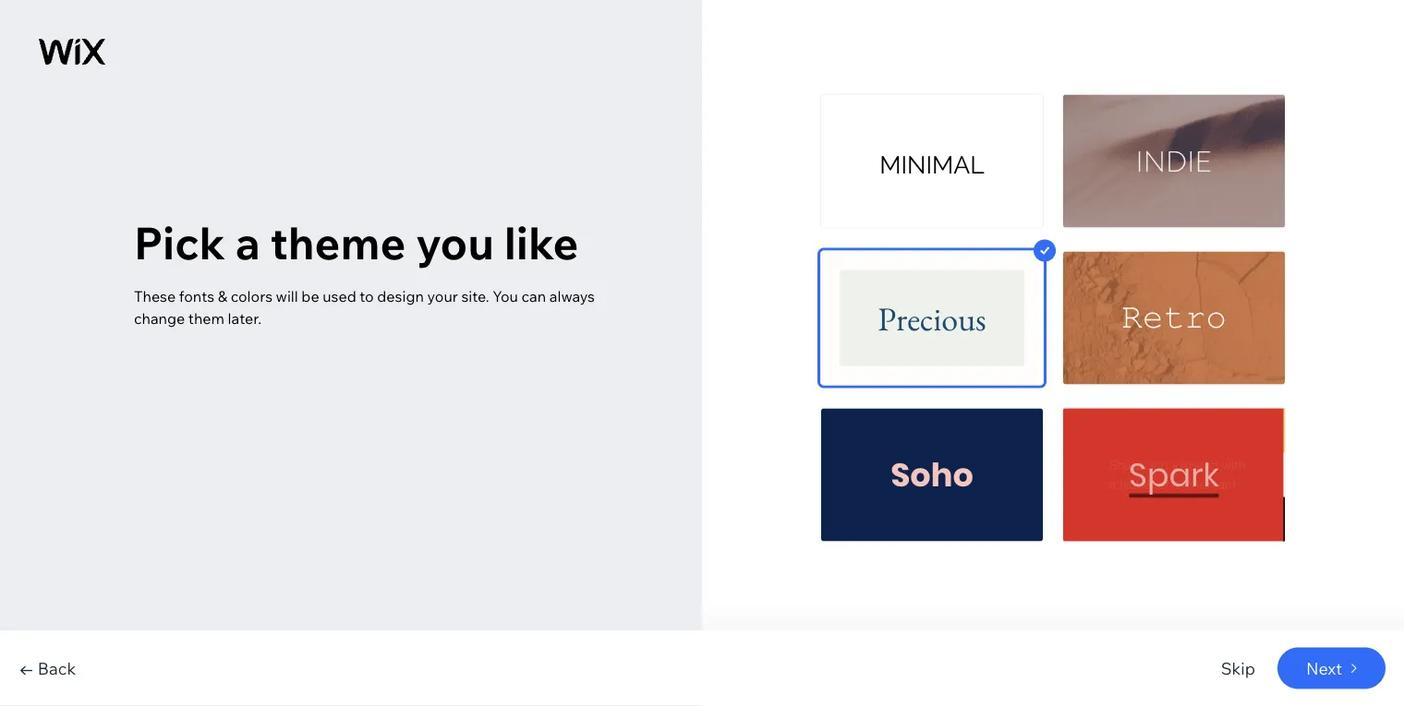 Task type: vqa. For each thing, say whether or not it's contained in the screenshot.
Brands
no



Task type: describe. For each thing, give the bounding box(es) containing it.
these fonts & colors will be used to design your site. you can always change them later.
[[134, 287, 595, 328]]

&
[[218, 287, 227, 306]]

to
[[360, 287, 374, 306]]

skip
[[1221, 659, 1256, 679]]

theme
[[270, 215, 406, 271]]

you
[[416, 215, 494, 271]]

later.
[[228, 309, 262, 328]]

fonts
[[179, 287, 215, 306]]



Task type: locate. For each thing, give the bounding box(es) containing it.
pick a theme you like
[[134, 215, 579, 271]]

like
[[504, 215, 579, 271]]

next
[[1307, 658, 1343, 679]]

always
[[550, 287, 595, 306]]

can
[[522, 287, 546, 306]]

design
[[377, 287, 424, 306]]

a
[[235, 215, 260, 271]]

home
[[70, 54, 110, 70]]

them
[[188, 309, 225, 328]]

colors
[[231, 287, 273, 306]]

← back
[[18, 659, 76, 679]]

back
[[38, 659, 76, 679]]

pick
[[134, 215, 225, 271]]

you
[[493, 287, 518, 306]]

these
[[134, 287, 176, 306]]

will
[[276, 287, 298, 306]]

used
[[323, 287, 356, 306]]

site.
[[462, 287, 490, 306]]

your
[[427, 287, 458, 306]]

change
[[134, 309, 185, 328]]

be
[[302, 287, 319, 306]]

←
[[18, 659, 34, 679]]



